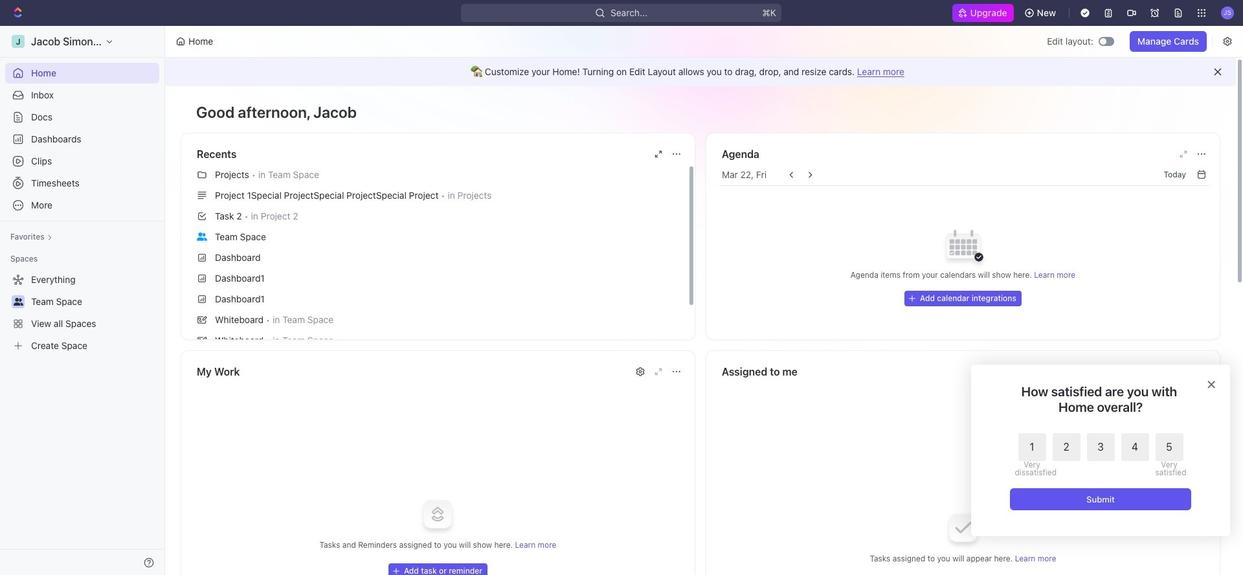 Task type: locate. For each thing, give the bounding box(es) containing it.
0 horizontal spatial user group image
[[13, 298, 23, 306]]

tree inside the sidebar navigation
[[5, 269, 159, 356]]

1 vertical spatial user group image
[[13, 298, 23, 306]]

option group
[[1015, 433, 1184, 477]]

jacob simon's workspace, , element
[[12, 35, 25, 48]]

1 horizontal spatial user group image
[[197, 232, 207, 241]]

user group image
[[197, 232, 207, 241], [13, 298, 23, 306]]

tree
[[5, 269, 159, 356]]

alert
[[165, 58, 1236, 86]]

dialog
[[971, 365, 1231, 536]]



Task type: vqa. For each thing, say whether or not it's contained in the screenshot.
sidebar navigation
yes



Task type: describe. For each thing, give the bounding box(es) containing it.
0 vertical spatial user group image
[[197, 232, 207, 241]]

sidebar navigation
[[0, 26, 168, 575]]

user group image inside the sidebar navigation
[[13, 298, 23, 306]]



